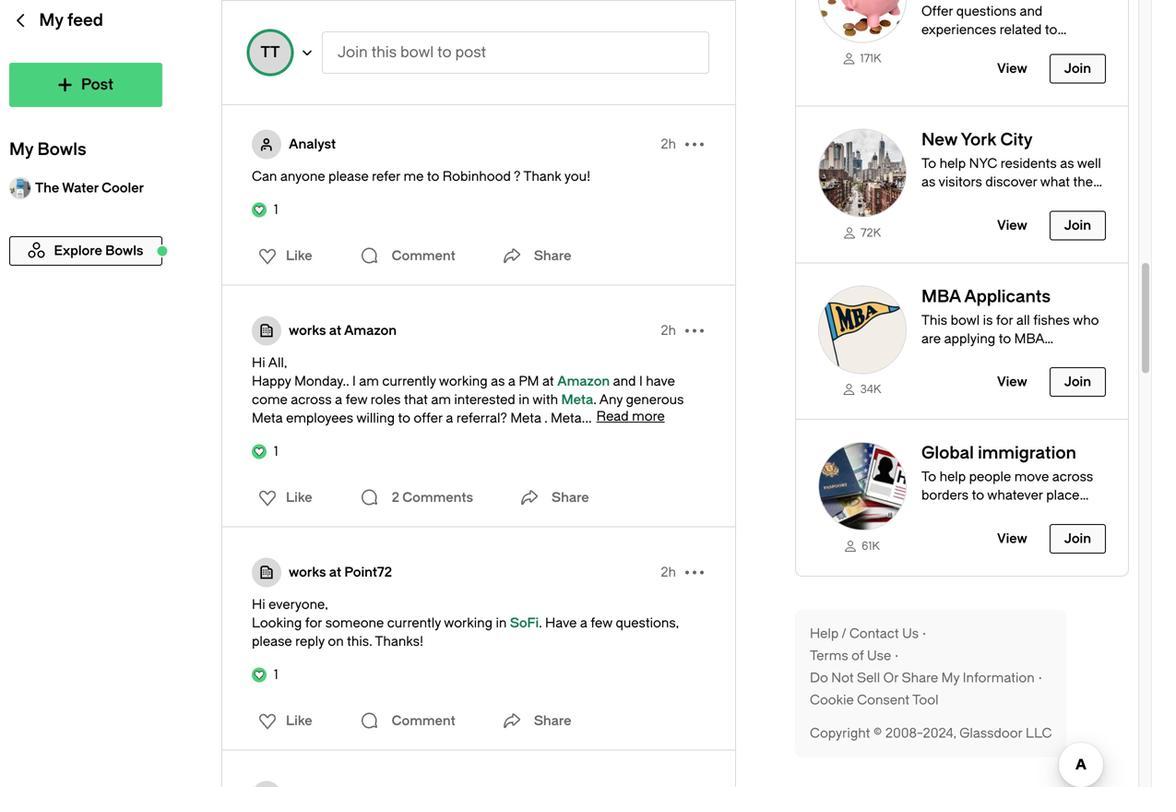 Task type: locate. For each thing, give the bounding box(es) containing it.
read more
[[597, 409, 665, 424]]

analyst button
[[289, 135, 336, 154]]

1 vertical spatial image for bowl image
[[819, 286, 907, 374]]

1 down "can"
[[274, 202, 278, 217]]

0 vertical spatial works
[[289, 323, 326, 338]]

0 vertical spatial am
[[359, 374, 379, 389]]

to inside new york city to help nyc residents as well as visitors discover what the world's most popular city has to offer!
[[922, 156, 937, 171]]

2 vertical spatial comment
[[392, 713, 456, 729]]

in left sofi link
[[496, 616, 507, 631]]

amazon up "monday.."
[[344, 323, 397, 338]]

2h link for can anyone please refer me to robinhood ? thank you!
[[661, 135, 676, 154]]

join
[[338, 44, 368, 61]]

image for bowl image
[[819, 129, 907, 218], [819, 286, 907, 374], [819, 442, 907, 531]]

0 horizontal spatial as
[[491, 374, 505, 389]]

1 vertical spatial currently
[[387, 616, 441, 631]]

3 rections list menu from the top
[[247, 483, 318, 513]]

1 hi from the top
[[252, 355, 265, 371]]

2 comment button from the top
[[355, 238, 460, 275]]

or
[[884, 670, 899, 686]]

1 horizontal spatial amazon
[[558, 374, 610, 389]]

to down new
[[922, 156, 937, 171]]

generous
[[626, 392, 684, 407]]

like up the analyst
[[286, 62, 312, 77]]

meta down with
[[511, 411, 542, 426]]

2h
[[661, 137, 676, 152], [661, 323, 676, 338], [661, 565, 676, 580]]

2 like from the top
[[286, 248, 312, 263]]

1 horizontal spatial mba
[[1015, 331, 1045, 347]]

1 vertical spatial comment
[[392, 248, 456, 263]]

to down that
[[398, 411, 411, 426]]

toogle identity image
[[252, 316, 281, 346], [252, 558, 281, 587], [252, 781, 281, 787]]

1 1 from the top
[[274, 16, 278, 31]]

share button for 2 comments
[[515, 479, 589, 516]]

2 help from the top
[[940, 469, 966, 485]]

as up the what
[[1061, 156, 1075, 171]]

cookie
[[810, 693, 854, 708]]

1 vertical spatial comment button
[[355, 238, 460, 275]]

hi for hi everyone, looking for someone currently working in sofi
[[252, 597, 265, 612]]

1 horizontal spatial across
[[1053, 469, 1094, 485]]

t
[[261, 44, 270, 61], [270, 44, 280, 61]]

72k
[[861, 227, 881, 239]]

across inside "and i have come across a few roles that am interested in with"
[[291, 392, 332, 407]]

2 1 from the top
[[274, 202, 278, 217]]

. down with
[[545, 411, 548, 426]]

2 vertical spatial 2h link
[[661, 563, 676, 582]]

1 for comment button for analyst
[[274, 202, 278, 217]]

to down world's on the right top of the page
[[922, 212, 934, 227]]

help
[[810, 626, 839, 641]]

feel
[[951, 506, 974, 522]]

1 vertical spatial .
[[545, 411, 548, 426]]

1 vertical spatial 2h
[[661, 323, 676, 338]]

more actions image
[[680, 316, 710, 346]]

2 rections list menu from the top
[[247, 241, 318, 271]]

. for any
[[594, 392, 597, 407]]

people
[[970, 469, 1012, 485]]

1 vertical spatial for
[[305, 616, 322, 631]]

1 vertical spatial to
[[922, 469, 937, 485]]

and up the any
[[613, 374, 636, 389]]

working
[[439, 374, 488, 389], [444, 616, 493, 631]]

0 vertical spatial 2h
[[661, 137, 676, 152]]

am up offer
[[431, 392, 451, 407]]

help up borders
[[940, 469, 966, 485]]

1 vertical spatial hi
[[252, 597, 265, 612]]

1 for 2 comments button
[[274, 444, 278, 459]]

am up roles
[[359, 374, 379, 389]]

anyone
[[280, 169, 325, 184]]

1 horizontal spatial few
[[591, 616, 613, 631]]

1 image for bowl image from the top
[[819, 129, 907, 218]]

global immigration to help people move across borders to whatever place they feel at home.
[[922, 444, 1094, 522]]

2 horizontal spatial .
[[594, 392, 597, 407]]

0 vertical spatial more actions image
[[680, 130, 710, 159]]

across up employees
[[291, 392, 332, 407]]

1 horizontal spatial as
[[922, 175, 936, 190]]

0 horizontal spatial my
[[9, 140, 33, 159]]

0 vertical spatial for
[[997, 313, 1014, 328]]

1 vertical spatial few
[[591, 616, 613, 631]]

please left refer
[[329, 169, 369, 184]]

rections list menu down employees
[[247, 483, 318, 513]]

few up willing
[[346, 392, 368, 407]]

hi inside hi everyone, looking for someone currently working in sofi
[[252, 597, 265, 612]]

at up "monday.."
[[329, 323, 342, 338]]

works for works at amazon
[[289, 323, 326, 338]]

rections list menu
[[247, 55, 318, 84], [247, 241, 318, 271], [247, 483, 318, 513], [247, 706, 318, 736]]

this
[[922, 313, 948, 328]]

0 horizontal spatial mba
[[922, 287, 961, 306]]

1
[[274, 16, 278, 31], [274, 202, 278, 217], [274, 444, 278, 459], [274, 667, 278, 682]]

and inside "and i have come across a few roles that am interested in with"
[[613, 374, 636, 389]]

3 comment button from the top
[[355, 703, 460, 740]]

1 horizontal spatial am
[[431, 392, 451, 407]]

0 horizontal spatial .
[[539, 616, 542, 631]]

global
[[922, 444, 974, 463]]

0 vertical spatial hi
[[252, 355, 265, 371]]

2 toogle identity image from the top
[[252, 558, 281, 587]]

1 vertical spatial my
[[9, 140, 33, 159]]

at right feel
[[977, 506, 989, 522]]

2 vertical spatial .
[[539, 616, 542, 631]]

2 comments button
[[355, 479, 478, 516]]

1 comment from the top
[[392, 62, 456, 77]]

3 2h link from the top
[[661, 563, 676, 582]]

1 horizontal spatial bowl
[[951, 313, 980, 328]]

all
[[1017, 313, 1031, 328]]

programs
[[922, 350, 981, 365]]

2 vertical spatial my
[[942, 670, 960, 686]]

3 comment from the top
[[392, 713, 456, 729]]

as
[[1061, 156, 1075, 171], [922, 175, 936, 190], [491, 374, 505, 389]]

can
[[252, 169, 277, 184]]

image for bowl image up the 61k link
[[819, 442, 907, 531]]

to inside global immigration to help people move across borders to whatever place they feel at home.
[[922, 469, 937, 485]]

working up . any generous meta employees willing to offer a referral? meta . meta
[[439, 374, 488, 389]]

1 vertical spatial across
[[1053, 469, 1094, 485]]

34k
[[861, 383, 882, 396]]

i left have
[[640, 374, 643, 389]]

as up world's on the right top of the page
[[922, 175, 936, 190]]

4 1 from the top
[[274, 667, 278, 682]]

0 vertical spatial bowl
[[401, 44, 434, 61]]

.
[[594, 392, 597, 407], [545, 411, 548, 426], [539, 616, 542, 631]]

monday..
[[294, 374, 349, 389]]

like for toogle identity image
[[286, 248, 312, 263]]

my left 'information'
[[942, 670, 960, 686]]

for right is
[[997, 313, 1014, 328]]

1 vertical spatial works
[[289, 565, 326, 580]]

3 1 from the top
[[274, 444, 278, 459]]

1 works from the top
[[289, 323, 326, 338]]

help up visitors on the top
[[940, 156, 966, 171]]

to left post
[[438, 44, 452, 61]]

2 t from the left
[[270, 44, 280, 61]]

in down pm
[[519, 392, 530, 407]]

a down "monday.."
[[335, 392, 343, 407]]

across up place
[[1053, 469, 1094, 485]]

to right me
[[427, 169, 440, 184]]

2 to from the top
[[922, 469, 937, 485]]

meta down meta link
[[551, 411, 582, 426]]

please
[[329, 169, 369, 184], [252, 634, 292, 649]]

my feed link
[[9, 0, 162, 63]]

rections list menu left join
[[247, 55, 318, 84]]

0 vertical spatial toogle identity image
[[252, 316, 281, 346]]

1 2h link from the top
[[661, 135, 676, 154]]

my
[[39, 11, 63, 30], [9, 140, 33, 159], [942, 670, 960, 686]]

2 image for bowl image from the top
[[819, 286, 907, 374]]

2 vertical spatial as
[[491, 374, 505, 389]]

questions,
[[616, 616, 679, 631]]

image for bowl image up 72k link
[[819, 129, 907, 218]]

2h link for hi everyone, looking for someone currently working in
[[661, 563, 676, 582]]

are
[[922, 331, 941, 347]]

robinhood
[[443, 169, 511, 184]]

1 horizontal spatial i
[[640, 374, 643, 389]]

that
[[404, 392, 428, 407]]

to inside offer questions and experiences related to personal finance and investments
[[1046, 22, 1058, 38]]

rections list menu down "can"
[[247, 241, 318, 271]]

my for my feed
[[39, 11, 63, 30]]

few inside "and i have come across a few roles that am interested in with"
[[346, 392, 368, 407]]

this.
[[347, 634, 372, 649]]

is
[[983, 313, 993, 328]]

at up with
[[543, 374, 554, 389]]

1 rections list menu from the top
[[247, 55, 318, 84]]

offer questions and experiences related to personal finance and investments
[[922, 4, 1058, 74]]

2 2h from the top
[[661, 323, 676, 338]]

happy
[[252, 374, 291, 389]]

few
[[346, 392, 368, 407], [591, 616, 613, 631]]

0 horizontal spatial i
[[353, 374, 356, 389]]

0 vertical spatial share button
[[515, 479, 589, 516]]

and down related on the top right of the page
[[1027, 41, 1050, 56]]

to right applying
[[999, 331, 1012, 347]]

1 to from the top
[[922, 156, 937, 171]]

rections list menu down reply on the bottom of the page
[[247, 706, 318, 736]]

currently up thanks!
[[387, 616, 441, 631]]

0 horizontal spatial bowl
[[401, 44, 434, 61]]

comment for works at
[[392, 713, 456, 729]]

bowl
[[401, 44, 434, 61], [951, 313, 980, 328]]

can anyone please refer me to robinhood ? thank you!
[[252, 169, 591, 184]]

. left the any
[[594, 392, 597, 407]]

1 vertical spatial and
[[1027, 41, 1050, 56]]

/
[[842, 626, 847, 641]]

at left point72
[[329, 565, 342, 580]]

1 vertical spatial help
[[940, 469, 966, 485]]

2 vertical spatial comment button
[[355, 703, 460, 740]]

have
[[545, 616, 577, 631]]

1 horizontal spatial in
[[519, 392, 530, 407]]

1 vertical spatial share button
[[497, 703, 572, 740]]

1 vertical spatial mba
[[1015, 331, 1045, 347]]

0 vertical spatial mba
[[922, 287, 961, 306]]

1 vertical spatial in
[[496, 616, 507, 631]]

0 vertical spatial currently
[[382, 374, 436, 389]]

contact
[[850, 626, 899, 641]]

amazon up meta link
[[558, 374, 610, 389]]

the
[[1074, 175, 1094, 190]]

3 2h from the top
[[661, 565, 676, 580]]

as inside hi all, happy monday.. i am currently working as a pm at amazon
[[491, 374, 505, 389]]

1 toogle identity image from the top
[[252, 316, 281, 346]]

2 more actions image from the top
[[680, 558, 710, 587]]

amazon
[[344, 323, 397, 338], [558, 374, 610, 389]]

glassdoor
[[960, 726, 1023, 741]]

my inside help / contact us terms of use do not sell or share my information cookie consent tool
[[942, 670, 960, 686]]

please down looking at left
[[252, 634, 292, 649]]

a right have
[[580, 616, 588, 631]]

all,
[[268, 355, 287, 371]]

toogle identity image for works at point72
[[252, 558, 281, 587]]

share for toogle identity icon for works at point72
[[534, 713, 572, 729]]

1 vertical spatial toogle identity image
[[252, 558, 281, 587]]

0 vertical spatial image for bowl image
[[819, 129, 907, 218]]

help inside global immigration to help people move across borders to whatever place they feel at home.
[[940, 469, 966, 485]]

image for bowl image for new york city
[[819, 129, 907, 218]]

2 comment from the top
[[392, 248, 456, 263]]

4 rections list menu from the top
[[247, 706, 318, 736]]

working left sofi
[[444, 616, 493, 631]]

share inside share popup button
[[534, 248, 572, 263]]

0 vertical spatial across
[[291, 392, 332, 407]]

0 horizontal spatial am
[[359, 374, 379, 389]]

comment down can anyone please refer me to robinhood ? thank you! in the top of the page
[[392, 248, 456, 263]]

2 hi from the top
[[252, 597, 265, 612]]

0 vertical spatial comment
[[392, 62, 456, 77]]

hi up looking at left
[[252, 597, 265, 612]]

water
[[62, 180, 99, 196]]

0 vertical spatial in
[[519, 392, 530, 407]]

new
[[922, 130, 958, 150]]

like down employees
[[286, 490, 312, 505]]

1 vertical spatial bowl
[[951, 313, 980, 328]]

1 2h from the top
[[661, 137, 676, 152]]

works up everyone,
[[289, 565, 326, 580]]

1 help from the top
[[940, 156, 966, 171]]

few right have
[[591, 616, 613, 631]]

1 vertical spatial amazon
[[558, 374, 610, 389]]

as up interested
[[491, 374, 505, 389]]

more
[[632, 409, 665, 424]]

more actions image for hi everyone, looking for someone currently working in
[[680, 558, 710, 587]]

city
[[1053, 193, 1075, 208]]

2 vertical spatial toogle identity image
[[252, 781, 281, 787]]

4 like from the top
[[286, 713, 312, 729]]

a
[[508, 374, 516, 389], [335, 392, 343, 407], [446, 411, 453, 426], [580, 616, 588, 631]]

0 vertical spatial help
[[940, 156, 966, 171]]

comment down join this bowl to post
[[392, 62, 456, 77]]

a inside hi all, happy monday.. i am currently working as a pm at amazon
[[508, 374, 516, 389]]

popular
[[1004, 193, 1050, 208]]

a inside . any generous meta employees willing to offer a referral? meta . meta
[[446, 411, 453, 426]]

i right "monday.."
[[353, 374, 356, 389]]

hi left 'all,'
[[252, 355, 265, 371]]

2 i from the left
[[640, 374, 643, 389]]

at inside hi all, happy monday.. i am currently working as a pm at amazon
[[543, 374, 554, 389]]

0 vertical spatial .
[[594, 392, 597, 407]]

. left have
[[539, 616, 542, 631]]

a inside "and i have come across a few roles that am interested in with"
[[335, 392, 343, 407]]

for up reply on the bottom of the page
[[305, 616, 322, 631]]

bowl up applying
[[951, 313, 980, 328]]

171k link
[[819, 51, 907, 66]]

someone
[[325, 616, 384, 631]]

referral?
[[457, 411, 507, 426]]

1 vertical spatial please
[[252, 634, 292, 649]]

am inside "and i have come across a few roles that am interested in with"
[[431, 392, 451, 407]]

join this bowl to post
[[338, 44, 486, 61]]

applying
[[945, 331, 996, 347]]

0 horizontal spatial few
[[346, 392, 368, 407]]

0 horizontal spatial amazon
[[344, 323, 397, 338]]

2 vertical spatial image for bowl image
[[819, 442, 907, 531]]

like down anyone
[[286, 248, 312, 263]]

more actions image
[[680, 130, 710, 159], [680, 558, 710, 587]]

3 image for bowl image from the top
[[819, 442, 907, 531]]

2h for hi everyone, looking for someone currently working in
[[661, 565, 676, 580]]

a left pm
[[508, 374, 516, 389]]

. inside . have a few questions, please reply on this. thanks!
[[539, 616, 542, 631]]

terms
[[810, 648, 849, 664]]

0 vertical spatial few
[[346, 392, 368, 407]]

34k link
[[819, 382, 907, 397]]

thank
[[524, 169, 562, 184]]

3 like from the top
[[286, 490, 312, 505]]

currently up that
[[382, 374, 436, 389]]

bowl right the this
[[401, 44, 434, 61]]

2 vertical spatial 2h
[[661, 565, 676, 580]]

to
[[922, 156, 937, 171], [922, 469, 937, 485]]

this
[[372, 44, 397, 61]]

like down reply on the bottom of the page
[[286, 713, 312, 729]]

2 vertical spatial and
[[613, 374, 636, 389]]

works up "monday.."
[[289, 323, 326, 338]]

rections list menu for works at amazon toogle identity icon
[[247, 483, 318, 513]]

0 horizontal spatial across
[[291, 392, 332, 407]]

2 horizontal spatial as
[[1061, 156, 1075, 171]]

2 works from the top
[[289, 565, 326, 580]]

image for bowl image up 34k link
[[819, 286, 907, 374]]

0 vertical spatial to
[[922, 156, 937, 171]]

my feed
[[39, 11, 103, 30]]

0 horizontal spatial in
[[496, 616, 507, 631]]

0 vertical spatial my
[[39, 11, 63, 30]]

1 vertical spatial more actions image
[[680, 558, 710, 587]]

a right offer
[[446, 411, 453, 426]]

share for works at amazon toogle identity icon
[[552, 490, 589, 505]]

1 horizontal spatial for
[[997, 313, 1014, 328]]

am inside hi all, happy monday.. i am currently working as a pm at amazon
[[359, 374, 379, 389]]

1 horizontal spatial my
[[39, 11, 63, 30]]

0 horizontal spatial for
[[305, 616, 322, 631]]

more actions image for can anyone please refer me to robinhood ? thank you!
[[680, 130, 710, 159]]

0 vertical spatial working
[[439, 374, 488, 389]]

city
[[1001, 130, 1033, 150]]

to down people
[[972, 488, 985, 503]]

share
[[534, 248, 572, 263], [552, 490, 589, 505], [902, 670, 939, 686], [534, 713, 572, 729]]

1 vertical spatial working
[[444, 616, 493, 631]]

in inside hi everyone, looking for someone currently working in sofi
[[496, 616, 507, 631]]

working inside hi all, happy monday.. i am currently working as a pm at amazon
[[439, 374, 488, 389]]

mba up this
[[922, 287, 961, 306]]

171k
[[861, 52, 882, 65]]

mba
[[922, 287, 961, 306], [1015, 331, 1045, 347]]

to up borders
[[922, 469, 937, 485]]

1 down looking at left
[[274, 667, 278, 682]]

sell
[[857, 670, 881, 686]]

hi inside hi all, happy monday.. i am currently working as a pm at amazon
[[252, 355, 265, 371]]

looking
[[252, 616, 302, 631]]

mba down all on the right top of the page
[[1015, 331, 1045, 347]]

world's
[[922, 193, 965, 208]]

currently
[[382, 374, 436, 389], [387, 616, 441, 631]]

1 vertical spatial am
[[431, 392, 451, 407]]

my left 'bowls'
[[9, 140, 33, 159]]

0 vertical spatial 2h link
[[661, 135, 676, 154]]

1 horizontal spatial please
[[329, 169, 369, 184]]

0 vertical spatial amazon
[[344, 323, 397, 338]]

0 vertical spatial please
[[329, 169, 369, 184]]

and up related on the top right of the page
[[1020, 4, 1043, 19]]

my left feed
[[39, 11, 63, 30]]

comment down thanks!
[[392, 713, 456, 729]]

the
[[35, 180, 59, 196]]

2 horizontal spatial my
[[942, 670, 960, 686]]

1 more actions image from the top
[[680, 130, 710, 159]]

1 vertical spatial 2h link
[[661, 322, 676, 340]]

1 down the come
[[274, 444, 278, 459]]

0 horizontal spatial please
[[252, 634, 292, 649]]

nyc
[[970, 156, 998, 171]]

help inside new york city to help nyc residents as well as visitors discover what the world's most popular city has to offer!
[[940, 156, 966, 171]]

to right related on the top right of the page
[[1046, 22, 1058, 38]]

1 i from the left
[[353, 374, 356, 389]]

1 up t t
[[274, 16, 278, 31]]

0 vertical spatial comment button
[[355, 51, 460, 88]]



Task type: vqa. For each thing, say whether or not it's contained in the screenshot.
Career
no



Task type: describe. For each thing, give the bounding box(es) containing it.
please inside . have a few questions, please reply on this. thanks!
[[252, 634, 292, 649]]

willing
[[357, 411, 395, 426]]

who
[[1073, 313, 1100, 328]]

2 comments
[[392, 490, 473, 505]]

in inside "and i have come across a few roles that am interested in with"
[[519, 392, 530, 407]]

rections list menu for toogle identity image
[[247, 241, 318, 271]]

read more button
[[597, 409, 665, 424]]

. for have
[[539, 616, 542, 631]]

0 vertical spatial as
[[1061, 156, 1075, 171]]

us
[[903, 626, 919, 641]]

1 comment button from the top
[[355, 51, 460, 88]]

working inside hi everyone, looking for someone currently working in sofi
[[444, 616, 493, 631]]

amazon inside hi all, happy monday.. i am currently working as a pm at amazon
[[558, 374, 610, 389]]

employees
[[286, 411, 354, 426]]

use
[[867, 648, 892, 664]]

finance
[[978, 41, 1024, 56]]

pm
[[519, 374, 539, 389]]

to inside new york city to help nyc residents as well as visitors discover what the world's most popular city has to offer!
[[922, 212, 934, 227]]

help / contact us terms of use do not sell or share my information cookie consent tool
[[810, 626, 1035, 708]]

works at amazon
[[289, 323, 397, 338]]

my for my bowls
[[9, 140, 33, 159]]

you!
[[565, 169, 591, 184]]

new york city to help nyc residents as well as visitors discover what the world's most popular city has to offer!
[[922, 130, 1102, 227]]

copyright
[[810, 726, 871, 741]]

has
[[1078, 193, 1100, 208]]

meta link
[[562, 392, 594, 407]]

to inside . any generous meta employees willing to offer a referral? meta . meta
[[398, 411, 411, 426]]

image for bowl image for mba applicants
[[819, 286, 907, 374]]

they
[[922, 506, 948, 522]]

comments
[[403, 490, 473, 505]]

and i have come across a few roles that am interested in with
[[252, 374, 675, 407]]

read
[[597, 409, 629, 424]]

join this bowl to post button
[[322, 31, 710, 74]]

hi for hi all, happy monday.. i am currently working as a pm at amazon
[[252, 355, 265, 371]]

offer
[[922, 4, 954, 19]]

to inside global immigration to help people move across borders to whatever place they feel at home.
[[972, 488, 985, 503]]

to inside mba applicants this bowl is for all fishes who are applying to mba programs
[[999, 331, 1012, 347]]

refer
[[372, 169, 401, 184]]

2h for can anyone please refer me to robinhood ? thank you!
[[661, 137, 676, 152]]

to inside "button"
[[438, 44, 452, 61]]

. have a few questions, please reply on this. thanks!
[[252, 616, 679, 649]]

currently inside hi everyone, looking for someone currently working in sofi
[[387, 616, 441, 631]]

personal
[[922, 41, 975, 56]]

image for bowl image for global immigration
[[819, 442, 907, 531]]

1 for first comment button
[[274, 16, 278, 31]]

the water cooler link
[[9, 170, 162, 207]]

works at point72
[[289, 565, 392, 580]]

home.
[[992, 506, 1031, 522]]

2
[[392, 490, 400, 505]]

toogle identity image for works at amazon
[[252, 316, 281, 346]]

fishes
[[1034, 313, 1070, 328]]

consent
[[857, 693, 910, 708]]

hi all, happy monday.. i am currently working as a pm at amazon
[[252, 355, 610, 389]]

a inside . have a few questions, please reply on this. thanks!
[[580, 616, 588, 631]]

bowl inside "button"
[[401, 44, 434, 61]]

residents
[[1001, 156, 1057, 171]]

comment button for analyst
[[355, 238, 460, 275]]

for inside hi everyone, looking for someone currently working in sofi
[[305, 616, 322, 631]]

1 vertical spatial as
[[922, 175, 936, 190]]

meta down amazon link
[[562, 392, 594, 407]]

3 toogle identity image from the top
[[252, 781, 281, 787]]

experiences
[[922, 22, 997, 38]]

discover
[[986, 175, 1038, 190]]

share button for comment
[[497, 703, 572, 740]]

comment button for works at
[[355, 703, 460, 740]]

point72
[[345, 565, 392, 580]]

few inside . have a few questions, please reply on this. thanks!
[[591, 616, 613, 631]]

applicants
[[965, 287, 1051, 306]]

have
[[646, 374, 675, 389]]

interested
[[454, 392, 516, 407]]

cookie consent tool link
[[810, 691, 939, 710]]

any
[[600, 392, 623, 407]]

me
[[404, 169, 424, 184]]

sofi link
[[510, 616, 539, 631]]

i inside "and i have come across a few roles that am interested in with"
[[640, 374, 643, 389]]

bowls
[[37, 140, 86, 159]]

currently inside hi all, happy monday.. i am currently working as a pm at amazon
[[382, 374, 436, 389]]

york
[[961, 130, 997, 150]]

offer
[[414, 411, 443, 426]]

i inside hi all, happy monday.. i am currently working as a pm at amazon
[[353, 374, 356, 389]]

roles
[[371, 392, 401, 407]]

for inside mba applicants this bowl is for all fishes who are applying to mba programs
[[997, 313, 1014, 328]]

61k
[[862, 540, 880, 553]]

borders
[[922, 488, 969, 503]]

toogle identity image
[[252, 130, 281, 159]]

1 horizontal spatial .
[[545, 411, 548, 426]]

llc
[[1026, 726, 1053, 741]]

what
[[1041, 175, 1071, 190]]

come
[[252, 392, 288, 407]]

72k link
[[819, 225, 907, 240]]

copyright © 2008-2024, glassdoor llc
[[810, 726, 1053, 741]]

sofi
[[510, 616, 539, 631]]

questions
[[957, 4, 1017, 19]]

reply
[[295, 634, 325, 649]]

rections list menu for toogle identity icon for works at point72
[[247, 706, 318, 736]]

like for works at amazon toogle identity icon
[[286, 490, 312, 505]]

the water cooler
[[35, 180, 144, 196]]

on
[[328, 634, 344, 649]]

hi everyone, looking for someone currently working in sofi
[[252, 597, 539, 631]]

thanks!
[[375, 634, 424, 649]]

2 2h link from the top
[[661, 322, 676, 340]]

help / contact us link
[[810, 625, 930, 643]]

with
[[533, 392, 558, 407]]

meta down the come
[[252, 411, 283, 426]]

visitors
[[939, 175, 983, 190]]

0 vertical spatial and
[[1020, 4, 1043, 19]]

1 for comment button for works at
[[274, 667, 278, 682]]

most
[[969, 193, 1000, 208]]

whatever
[[988, 488, 1044, 503]]

2024,
[[923, 726, 957, 741]]

across inside global immigration to help people move across borders to whatever place they feel at home.
[[1053, 469, 1094, 485]]

well
[[1078, 156, 1102, 171]]

at inside global immigration to help people move across borders to whatever place they feel at home.
[[977, 506, 989, 522]]

share inside help / contact us terms of use do not sell or share my information cookie consent tool
[[902, 670, 939, 686]]

works for works at point72
[[289, 565, 326, 580]]

move
[[1015, 469, 1050, 485]]

like for toogle identity icon for works at point72
[[286, 713, 312, 729]]

do not sell or share my information link
[[810, 669, 1046, 688]]

terms of use link
[[810, 647, 903, 665]]

1 like from the top
[[286, 62, 312, 77]]

share for toogle identity image
[[534, 248, 572, 263]]

bowl inside mba applicants this bowl is for all fishes who are applying to mba programs
[[951, 313, 980, 328]]

1 t from the left
[[261, 44, 270, 61]]

comment for analyst
[[392, 248, 456, 263]]

place
[[1047, 488, 1080, 503]]



